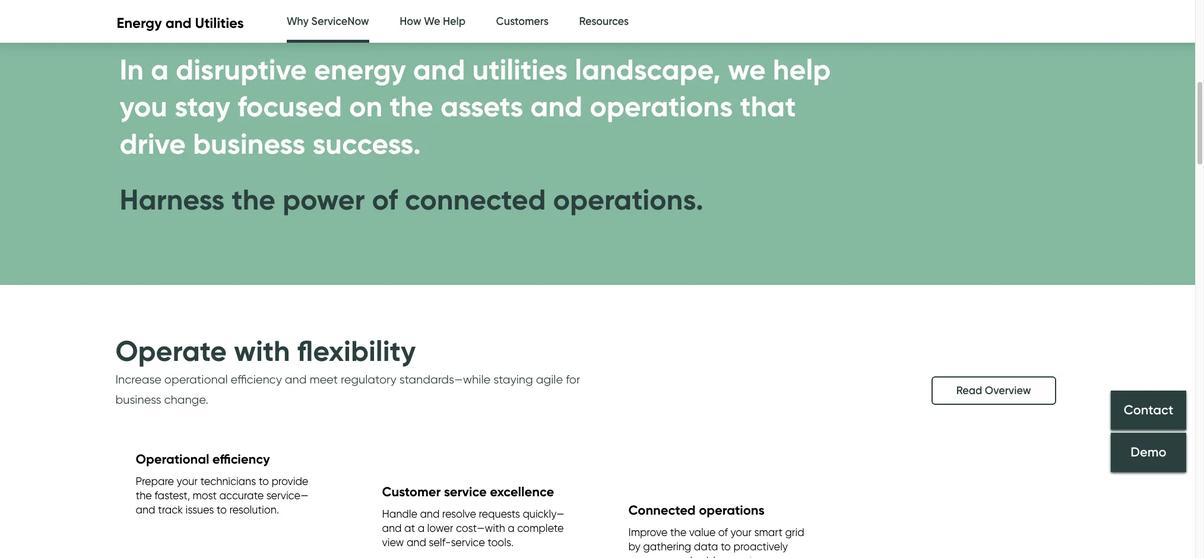 Task type: vqa. For each thing, say whether or not it's contained in the screenshot.
the bottom business
yes



Task type: locate. For each thing, give the bounding box(es) containing it.
to inside improve the value of your smart grid by gathering data to proactively manage and address outages.
[[721, 541, 731, 553]]

of
[[372, 182, 398, 218], [719, 527, 728, 539]]

1 vertical spatial your
[[731, 527, 752, 539]]

1 vertical spatial operations
[[699, 503, 765, 519]]

your inside prepare your technicians to provide the fastest, most accurate service— and track issues to resolution.
[[177, 475, 198, 488]]

improve
[[629, 527, 668, 539]]

a right at
[[418, 522, 425, 535]]

and left track
[[136, 504, 155, 516]]

technicians
[[201, 475, 256, 488]]

accurate
[[220, 490, 264, 502]]

of down success.
[[372, 182, 398, 218]]

efficiency up technicians
[[213, 451, 270, 468]]

a up tools.
[[508, 522, 515, 535]]

service down cost—with
[[451, 537, 485, 549]]

how
[[400, 15, 422, 28]]

in a disruptive energy and utilities landscape, we help you stay focused on the assets and operations that drive business success.
[[120, 52, 831, 161]]

landscape,
[[575, 52, 721, 87]]

energy and utilities
[[117, 14, 244, 31]]

resolution.
[[230, 504, 279, 516]]

change.
[[164, 393, 208, 407]]

connected operations
[[629, 503, 765, 519]]

we
[[728, 52, 766, 87]]

to
[[259, 475, 269, 488], [217, 504, 227, 516], [721, 541, 731, 553]]

your
[[177, 475, 198, 488], [731, 527, 752, 539]]

flexibility
[[297, 333, 416, 369]]

0 horizontal spatial business
[[116, 393, 161, 407]]

the inside improve the value of your smart grid by gathering data to proactively manage and address outages.
[[671, 527, 687, 539]]

service up resolve
[[444, 484, 487, 500]]

0 vertical spatial your
[[177, 475, 198, 488]]

address
[[695, 555, 734, 558]]

1 horizontal spatial to
[[259, 475, 269, 488]]

excellence
[[490, 484, 554, 500]]

efficiency
[[231, 372, 282, 387], [213, 451, 270, 468]]

operational efficiency
[[136, 451, 270, 468]]

energy
[[314, 52, 406, 87]]

1 horizontal spatial of
[[719, 527, 728, 539]]

for
[[566, 372, 581, 387]]

cost—with
[[456, 522, 505, 535]]

business down the increase
[[116, 393, 161, 407]]

service
[[444, 484, 487, 500], [451, 537, 485, 549]]

and left meet
[[285, 372, 307, 387]]

a
[[151, 52, 169, 87], [418, 522, 425, 535], [508, 522, 515, 535]]

your up fastest,
[[177, 475, 198, 488]]

why servicenow link
[[287, 0, 369, 46]]

2 vertical spatial to
[[721, 541, 731, 553]]

quickly—
[[523, 508, 565, 521]]

and down the gathering
[[673, 555, 693, 558]]

by
[[629, 541, 641, 553]]

focused
[[238, 89, 342, 124]]

0 vertical spatial operations
[[590, 89, 733, 124]]

utilities
[[195, 14, 244, 31]]

1 horizontal spatial your
[[731, 527, 752, 539]]

efficiency down with
[[231, 372, 282, 387]]

0 horizontal spatial your
[[177, 475, 198, 488]]

and
[[166, 14, 192, 31], [413, 52, 466, 87], [531, 89, 583, 124], [285, 372, 307, 387], [136, 504, 155, 516], [420, 508, 440, 521], [382, 522, 402, 535], [407, 537, 426, 549], [673, 555, 693, 558]]

in
[[120, 52, 144, 87]]

demo
[[1131, 445, 1167, 461]]

lower
[[428, 522, 454, 535]]

of right value
[[719, 527, 728, 539]]

and down at
[[407, 537, 426, 549]]

1 vertical spatial service
[[451, 537, 485, 549]]

view
[[382, 537, 404, 549]]

and inside improve the value of your smart grid by gathering data to proactively manage and address outages.
[[673, 555, 693, 558]]

the
[[390, 89, 434, 124], [232, 182, 276, 218], [136, 490, 152, 502], [671, 527, 687, 539]]

staying
[[494, 372, 533, 387]]

0 horizontal spatial of
[[372, 182, 398, 218]]

prepare
[[136, 475, 174, 488]]

help
[[773, 52, 831, 87]]

success.
[[313, 126, 421, 161]]

your up proactively
[[731, 527, 752, 539]]

1 vertical spatial business
[[116, 393, 161, 407]]

1 vertical spatial of
[[719, 527, 728, 539]]

0 horizontal spatial a
[[151, 52, 169, 87]]

operations.
[[553, 182, 704, 218]]

0 vertical spatial efficiency
[[231, 372, 282, 387]]

connected
[[405, 182, 546, 218]]

at
[[405, 522, 415, 535]]

proactively
[[734, 541, 788, 553]]

to right issues
[[217, 504, 227, 516]]

power
[[283, 182, 365, 218]]

to left "provide"
[[259, 475, 269, 488]]

0 vertical spatial of
[[372, 182, 398, 218]]

0 vertical spatial business
[[193, 126, 306, 161]]

operations down landscape,
[[590, 89, 733, 124]]

stay
[[175, 89, 230, 124]]

requests
[[479, 508, 520, 521]]

customer
[[382, 484, 441, 500]]

help
[[443, 15, 466, 28]]

business down focused
[[193, 126, 306, 161]]

efficiency inside operate with flexibility increase operational efficiency and meet regulatory standards—while staying agile for business change.
[[231, 372, 282, 387]]

0 horizontal spatial to
[[217, 504, 227, 516]]

and inside operate with flexibility increase operational efficiency and meet regulatory standards—while staying agile for business change.
[[285, 372, 307, 387]]

the inside in a disruptive energy and utilities landscape, we help you stay focused on the assets and operations that drive business success.
[[390, 89, 434, 124]]

your inside improve the value of your smart grid by gathering data to proactively manage and address outages.
[[731, 527, 752, 539]]

to up "address"
[[721, 541, 731, 553]]

business
[[193, 126, 306, 161], [116, 393, 161, 407]]

with
[[234, 333, 290, 369]]

1 horizontal spatial business
[[193, 126, 306, 161]]

a right in
[[151, 52, 169, 87]]

of inside improve the value of your smart grid by gathering data to proactively manage and address outages.
[[719, 527, 728, 539]]

2 horizontal spatial to
[[721, 541, 731, 553]]

customers
[[496, 15, 549, 28]]

meet
[[310, 372, 338, 387]]

overview
[[986, 384, 1032, 397]]

resources
[[580, 15, 629, 28]]

why
[[287, 15, 309, 28]]

operations up improve the value of your smart grid by gathering data to proactively manage and address outages.
[[699, 503, 765, 519]]

0 vertical spatial to
[[259, 475, 269, 488]]



Task type: describe. For each thing, give the bounding box(es) containing it.
contact
[[1124, 402, 1174, 418]]

read overview
[[957, 384, 1032, 397]]

business inside in a disruptive energy and utilities landscape, we help you stay focused on the assets and operations that drive business success.
[[193, 126, 306, 161]]

increase
[[116, 372, 162, 387]]

customers link
[[496, 0, 549, 43]]

and up lower
[[420, 508, 440, 521]]

standards—while
[[400, 372, 491, 387]]

operations inside in a disruptive energy and utilities landscape, we help you stay focused on the assets and operations that drive business success.
[[590, 89, 733, 124]]

operate with flexibility increase operational efficiency and meet regulatory standards—while staying agile for business change.
[[116, 333, 581, 407]]

disruptive
[[176, 52, 307, 87]]

assets
[[441, 89, 524, 124]]

handle
[[382, 508, 418, 521]]

contact link
[[1112, 391, 1187, 430]]

of for your
[[719, 527, 728, 539]]

customer service excellence
[[382, 484, 554, 500]]

business inside operate with flexibility increase operational efficiency and meet regulatory standards—while staying agile for business change.
[[116, 393, 161, 407]]

track
[[158, 504, 183, 516]]

data
[[694, 541, 719, 553]]

and down the how we help link
[[413, 52, 466, 87]]

on
[[349, 89, 383, 124]]

value
[[690, 527, 716, 539]]

read overview link
[[932, 377, 1057, 405]]

a inside in a disruptive energy and utilities landscape, we help you stay focused on the assets and operations that drive business success.
[[151, 52, 169, 87]]

provide
[[272, 475, 309, 488]]

agile
[[536, 372, 563, 387]]

grid
[[786, 527, 805, 539]]

0 vertical spatial service
[[444, 484, 487, 500]]

handle and resolve requests quickly— and at a lower cost—with a complete view and self-service tools.
[[382, 508, 565, 549]]

regulatory
[[341, 372, 397, 387]]

resolve
[[443, 508, 476, 521]]

harness
[[120, 182, 225, 218]]

you
[[120, 89, 168, 124]]

self-
[[429, 537, 451, 549]]

connected
[[629, 503, 696, 519]]

energy
[[117, 14, 162, 31]]

and right energy
[[166, 14, 192, 31]]

gathering
[[644, 541, 692, 553]]

demo link
[[1112, 433, 1187, 472]]

that
[[740, 89, 797, 124]]

fastest,
[[155, 490, 190, 502]]

and up the view
[[382, 522, 402, 535]]

outages.
[[737, 555, 780, 558]]

drive
[[120, 126, 186, 161]]

prepare your technicians to provide the fastest, most accurate service— and track issues to resolution.
[[136, 475, 309, 516]]

we
[[424, 15, 441, 28]]

2 horizontal spatial a
[[508, 522, 515, 535]]

harness the power of connected operations.
[[120, 182, 704, 218]]

and inside prepare your technicians to provide the fastest, most accurate service— and track issues to resolution.
[[136, 504, 155, 516]]

most
[[193, 490, 217, 502]]

1 vertical spatial efficiency
[[213, 451, 270, 468]]

read
[[957, 384, 983, 397]]

of for connected
[[372, 182, 398, 218]]

1 vertical spatial to
[[217, 504, 227, 516]]

service inside 'handle and resolve requests quickly— and at a lower cost—with a complete view and self-service tools.'
[[451, 537, 485, 549]]

operate
[[116, 333, 227, 369]]

servicenow
[[312, 15, 369, 28]]

complete
[[518, 522, 564, 535]]

and down utilities
[[531, 89, 583, 124]]

tools.
[[488, 537, 514, 549]]

utilities
[[473, 52, 568, 87]]

how we help link
[[400, 0, 466, 43]]

why servicenow
[[287, 15, 369, 28]]

smart
[[755, 527, 783, 539]]

the inside prepare your technicians to provide the fastest, most accurate service— and track issues to resolution.
[[136, 490, 152, 502]]

resources link
[[580, 0, 629, 43]]

1 horizontal spatial a
[[418, 522, 425, 535]]

issues
[[186, 504, 214, 516]]

improve the value of your smart grid by gathering data to proactively manage and address outages.
[[629, 527, 805, 558]]

operational
[[164, 372, 228, 387]]

how we help
[[400, 15, 466, 28]]

manage
[[629, 555, 671, 558]]

operational
[[136, 451, 209, 468]]

service—
[[267, 490, 309, 502]]



